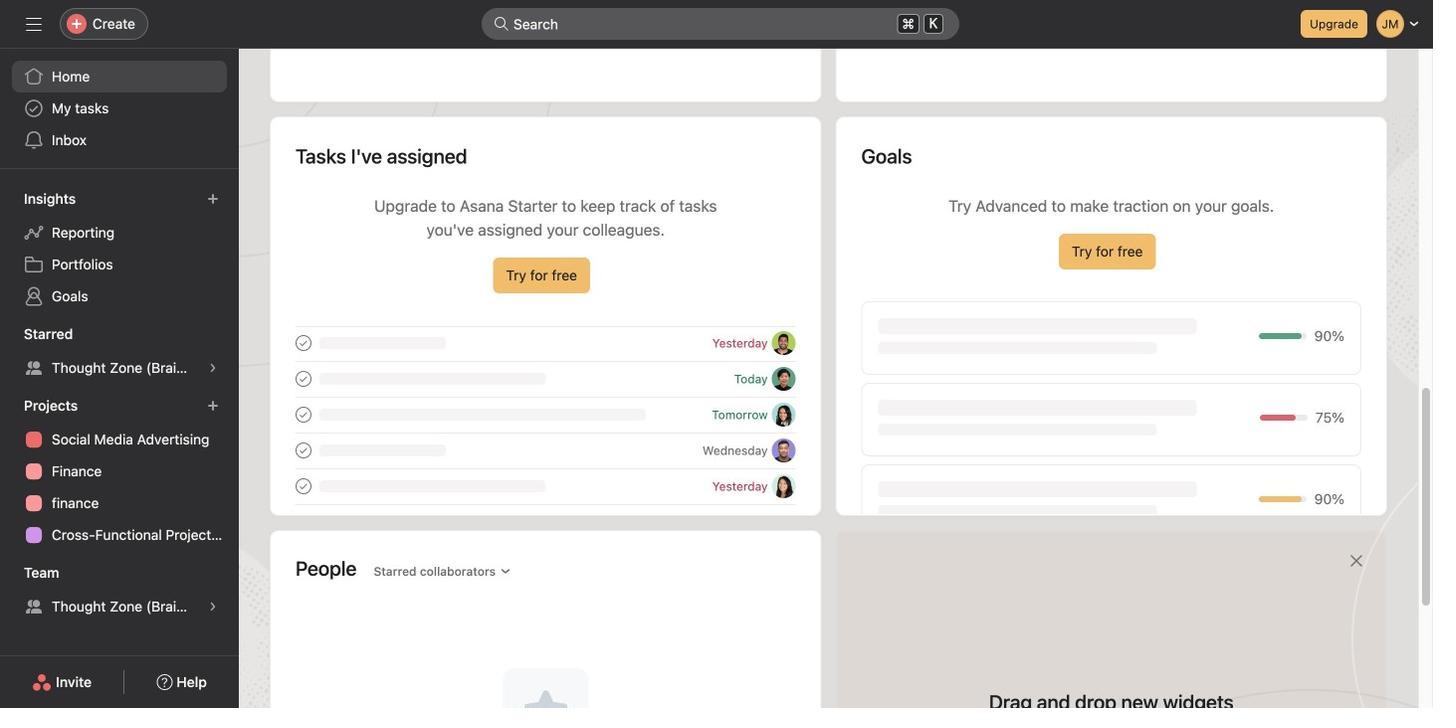 Task type: vqa. For each thing, say whether or not it's contained in the screenshot.
'DISMISS' image
yes



Task type: locate. For each thing, give the bounding box(es) containing it.
see details, thought zone (brainstorm space) image for teams element
[[207, 601, 219, 613]]

1 vertical spatial see details, thought zone (brainstorm space) image
[[207, 601, 219, 613]]

hide sidebar image
[[26, 16, 42, 32]]

see details, thought zone (brainstorm space) image
[[207, 362, 219, 374], [207, 601, 219, 613]]

see details, thought zone (brainstorm space) image for starred "element"
[[207, 362, 219, 374]]

new project or portfolio image
[[207, 400, 219, 412]]

2 see details, thought zone (brainstorm space) image from the top
[[207, 601, 219, 613]]

1 see details, thought zone (brainstorm space) image from the top
[[207, 362, 219, 374]]

None field
[[482, 8, 959, 40]]

insights element
[[0, 181, 239, 316]]

0 vertical spatial see details, thought zone (brainstorm space) image
[[207, 362, 219, 374]]

see details, thought zone (brainstorm space) image inside teams element
[[207, 601, 219, 613]]

Search tasks, projects, and more text field
[[482, 8, 959, 40]]

starred element
[[0, 316, 239, 388]]

see details, thought zone (brainstorm space) image inside starred "element"
[[207, 362, 219, 374]]



Task type: describe. For each thing, give the bounding box(es) containing it.
prominent image
[[494, 16, 510, 32]]

projects element
[[0, 388, 239, 555]]

new insights image
[[207, 193, 219, 205]]

dismiss image
[[1348, 553, 1364, 569]]

global element
[[0, 49, 239, 168]]

teams element
[[0, 555, 239, 627]]



